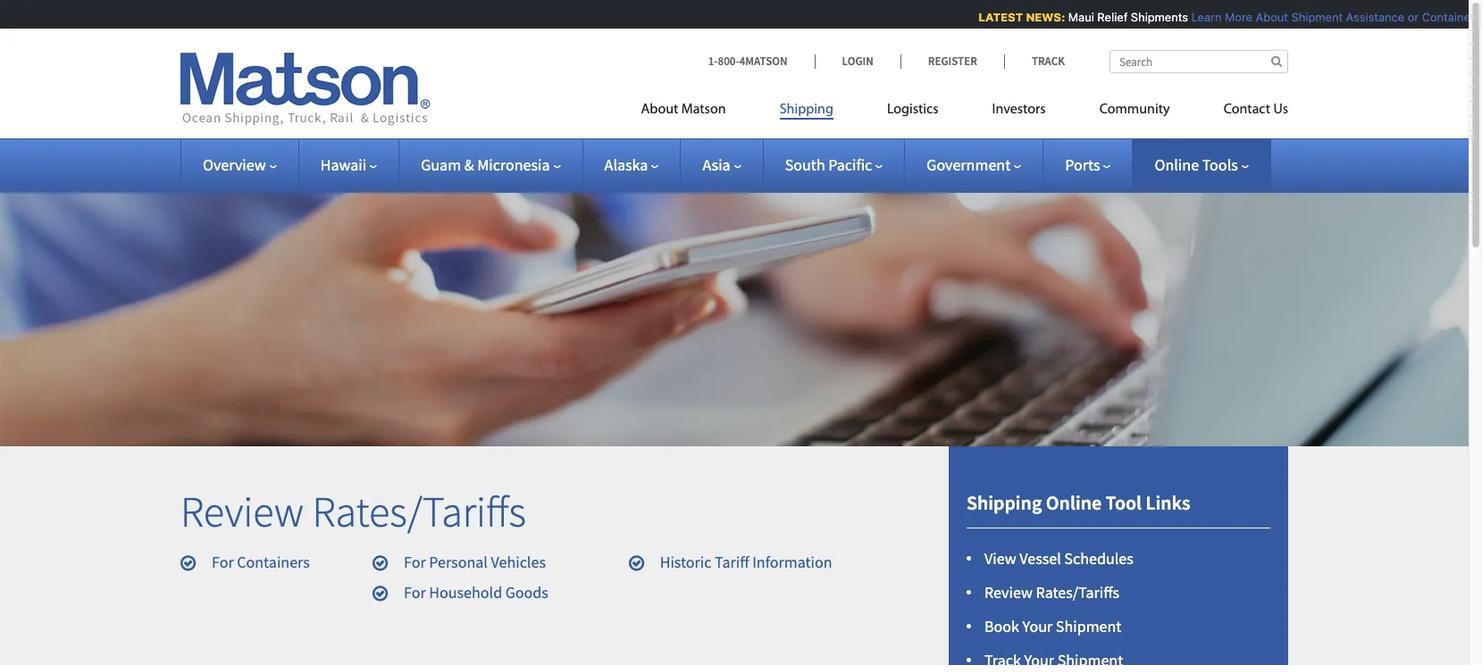 Task type: locate. For each thing, give the bounding box(es) containing it.
vessel
[[1020, 549, 1061, 569]]

for containers
[[212, 552, 310, 572]]

1 vertical spatial review
[[985, 583, 1033, 603]]

about right more
[[1250, 10, 1283, 24]]

containers
[[237, 552, 310, 572]]

0 horizontal spatial about
[[641, 103, 678, 117]]

shipping up south
[[780, 103, 834, 117]]

register link
[[900, 54, 1004, 69]]

0 horizontal spatial shipping
[[780, 103, 834, 117]]

shipping inside shipping online tool links section
[[967, 491, 1042, 516]]

1 vertical spatial rates/tariffs
[[1036, 583, 1120, 603]]

for for for household goods
[[404, 583, 426, 603]]

for left containers
[[212, 552, 234, 572]]

online inside section
[[1046, 491, 1102, 516]]

shipment inside shipping online tool links section
[[1056, 616, 1122, 637]]

0 horizontal spatial online
[[1046, 491, 1102, 516]]

1-800-4matson
[[708, 54, 788, 69]]

learn
[[1186, 10, 1216, 24]]

1-800-4matson link
[[708, 54, 814, 69]]

community
[[1100, 103, 1170, 117]]

None search field
[[1110, 50, 1288, 73]]

shipping up view
[[967, 491, 1042, 516]]

online
[[1155, 155, 1199, 175], [1046, 491, 1102, 516]]

rates/tariffs inside shipping online tool links section
[[1036, 583, 1120, 603]]

online left tool
[[1046, 491, 1102, 516]]

container
[[1417, 10, 1469, 24]]

1 horizontal spatial review
[[985, 583, 1033, 603]]

0 vertical spatial shipping
[[780, 103, 834, 117]]

review
[[180, 485, 304, 539], [985, 583, 1033, 603]]

alaska link
[[605, 155, 659, 175]]

about left matson
[[641, 103, 678, 117]]

guam
[[421, 155, 461, 175]]

1 horizontal spatial rates/tariffs
[[1036, 583, 1120, 603]]

1 horizontal spatial about
[[1250, 10, 1283, 24]]

community link
[[1073, 94, 1197, 130]]

tariff
[[715, 552, 749, 572]]

1 horizontal spatial shipment
[[1286, 10, 1337, 24]]

1 horizontal spatial review rates/tariffs
[[985, 583, 1120, 603]]

shipping
[[780, 103, 834, 117], [967, 491, 1042, 516]]

online tools
[[1155, 155, 1238, 175]]

for
[[212, 552, 234, 572], [404, 552, 426, 572], [404, 583, 426, 603]]

0 horizontal spatial review
[[180, 485, 304, 539]]

0 vertical spatial about
[[1250, 10, 1283, 24]]

for left household on the left of page
[[404, 583, 426, 603]]

1 vertical spatial review rates/tariffs
[[985, 583, 1120, 603]]

micronesia
[[477, 155, 550, 175]]

for personal vehicles
[[404, 552, 546, 572]]

0 horizontal spatial shipment
[[1056, 616, 1122, 637]]

overview link
[[203, 155, 277, 175]]

0 vertical spatial shipment
[[1286, 10, 1337, 24]]

lo
[[1472, 10, 1482, 24]]

rates/tariffs up personal at left bottom
[[312, 485, 526, 539]]

review up book
[[985, 583, 1033, 603]]

0 horizontal spatial review rates/tariffs
[[180, 485, 526, 539]]

ports
[[1065, 155, 1100, 175]]

shipment
[[1286, 10, 1337, 24], [1056, 616, 1122, 637]]

for household goods
[[404, 583, 549, 603]]

&
[[464, 155, 474, 175]]

shipping online tool links section
[[927, 447, 1311, 666]]

1 vertical spatial about
[[641, 103, 678, 117]]

1 horizontal spatial shipping
[[967, 491, 1042, 516]]

shipment down the review rates/tariffs "link"
[[1056, 616, 1122, 637]]

top menu navigation
[[641, 94, 1288, 130]]

guam & micronesia
[[421, 155, 550, 175]]

goods
[[505, 583, 549, 603]]

0 vertical spatial rates/tariffs
[[312, 485, 526, 539]]

south
[[785, 155, 825, 175]]

shipping inside 'shipping' link
[[780, 103, 834, 117]]

historic
[[660, 552, 712, 572]]

contact
[[1224, 103, 1271, 117]]

review rates/tariffs
[[180, 485, 526, 539], [985, 583, 1120, 603]]

personal
[[429, 552, 488, 572]]

logistics
[[887, 103, 939, 117]]

review up "for containers" on the left bottom of page
[[180, 485, 304, 539]]

rates/tariffs
[[312, 485, 526, 539], [1036, 583, 1120, 603]]

household
[[429, 583, 502, 603]]

1 vertical spatial shipment
[[1056, 616, 1122, 637]]

hawaii
[[320, 155, 367, 175]]

about inside top menu navigation
[[641, 103, 678, 117]]

1 vertical spatial shipping
[[967, 491, 1042, 516]]

about
[[1250, 10, 1283, 24], [641, 103, 678, 117]]

online left tools
[[1155, 155, 1199, 175]]

shipment left assistance
[[1286, 10, 1337, 24]]

search image
[[1271, 55, 1282, 67]]

news:
[[1020, 10, 1060, 24]]

links
[[1146, 491, 1191, 516]]

for left personal at left bottom
[[404, 552, 426, 572]]

1 horizontal spatial online
[[1155, 155, 1199, 175]]

rates/tariffs down the view vessel schedules link
[[1036, 583, 1120, 603]]

view vessel schedules
[[985, 549, 1134, 569]]

historic tariff information
[[660, 552, 832, 572]]

1 vertical spatial online
[[1046, 491, 1102, 516]]

vehicles
[[491, 552, 546, 572]]



Task type: describe. For each thing, give the bounding box(es) containing it.
book your shipment
[[985, 616, 1122, 637]]

review inside shipping online tool links section
[[985, 583, 1033, 603]]

asia link
[[703, 155, 741, 175]]

book your shipment link
[[985, 616, 1122, 637]]

0 vertical spatial review
[[180, 485, 304, 539]]

pacific
[[829, 155, 872, 175]]

information
[[752, 552, 832, 572]]

shipments
[[1125, 10, 1183, 24]]

maui
[[1063, 10, 1089, 24]]

tool
[[1106, 491, 1142, 516]]

your
[[1023, 616, 1053, 637]]

learn more about shipment assistance or container lo link
[[1186, 10, 1482, 24]]

4matson
[[740, 54, 788, 69]]

guam & micronesia link
[[421, 155, 561, 175]]

for for for containers
[[212, 552, 234, 572]]

0 horizontal spatial rates/tariffs
[[312, 485, 526, 539]]

shipping link
[[753, 94, 860, 130]]

relief
[[1092, 10, 1122, 24]]

tools
[[1202, 155, 1238, 175]]

1-
[[708, 54, 718, 69]]

investors
[[992, 103, 1046, 117]]

latest news: maui relief shipments learn more about shipment assistance or container lo
[[973, 10, 1482, 24]]

register
[[928, 54, 977, 69]]

shipping for shipping online tool links
[[967, 491, 1042, 516]]

matson
[[682, 103, 726, 117]]

login
[[842, 54, 874, 69]]

contact us link
[[1197, 94, 1288, 130]]

alaska
[[605, 155, 648, 175]]

view
[[985, 549, 1017, 569]]

for for for personal vehicles
[[404, 552, 426, 572]]

about matson
[[641, 103, 726, 117]]

for containers link
[[212, 552, 310, 572]]

logistics link
[[860, 94, 965, 130]]

investors link
[[965, 94, 1073, 130]]

book
[[985, 616, 1020, 637]]

customer inputing information via laptop to matson's online tools. image
[[0, 164, 1469, 447]]

about matson link
[[641, 94, 753, 130]]

shipping for shipping
[[780, 103, 834, 117]]

blue matson logo with ocean, shipping, truck, rail and logistics written beneath it. image
[[180, 53, 431, 126]]

us
[[1274, 103, 1288, 117]]

overview
[[203, 155, 266, 175]]

latest
[[973, 10, 1018, 24]]

south pacific
[[785, 155, 872, 175]]

government
[[927, 155, 1011, 175]]

ports link
[[1065, 155, 1111, 175]]

or
[[1402, 10, 1413, 24]]

historic tariff information link
[[660, 552, 832, 572]]

0 vertical spatial online
[[1155, 155, 1199, 175]]

track
[[1032, 54, 1065, 69]]

for personal vehicles link
[[404, 552, 546, 572]]

online tools link
[[1155, 155, 1249, 175]]

for household goods link
[[404, 583, 549, 603]]

asia
[[703, 155, 731, 175]]

review rates/tariffs link
[[985, 583, 1120, 603]]

government link
[[927, 155, 1022, 175]]

south pacific link
[[785, 155, 883, 175]]

Search search field
[[1110, 50, 1288, 73]]

contact us
[[1224, 103, 1288, 117]]

shipping online tool links
[[967, 491, 1191, 516]]

track link
[[1004, 54, 1065, 69]]

review rates/tariffs inside shipping online tool links section
[[985, 583, 1120, 603]]

hawaii link
[[320, 155, 377, 175]]

schedules
[[1065, 549, 1134, 569]]

more
[[1219, 10, 1247, 24]]

login link
[[814, 54, 900, 69]]

assistance
[[1341, 10, 1399, 24]]

view vessel schedules link
[[985, 549, 1134, 569]]

800-
[[718, 54, 740, 69]]

0 vertical spatial review rates/tariffs
[[180, 485, 526, 539]]



Task type: vqa. For each thing, say whether or not it's contained in the screenshot.
understand
no



